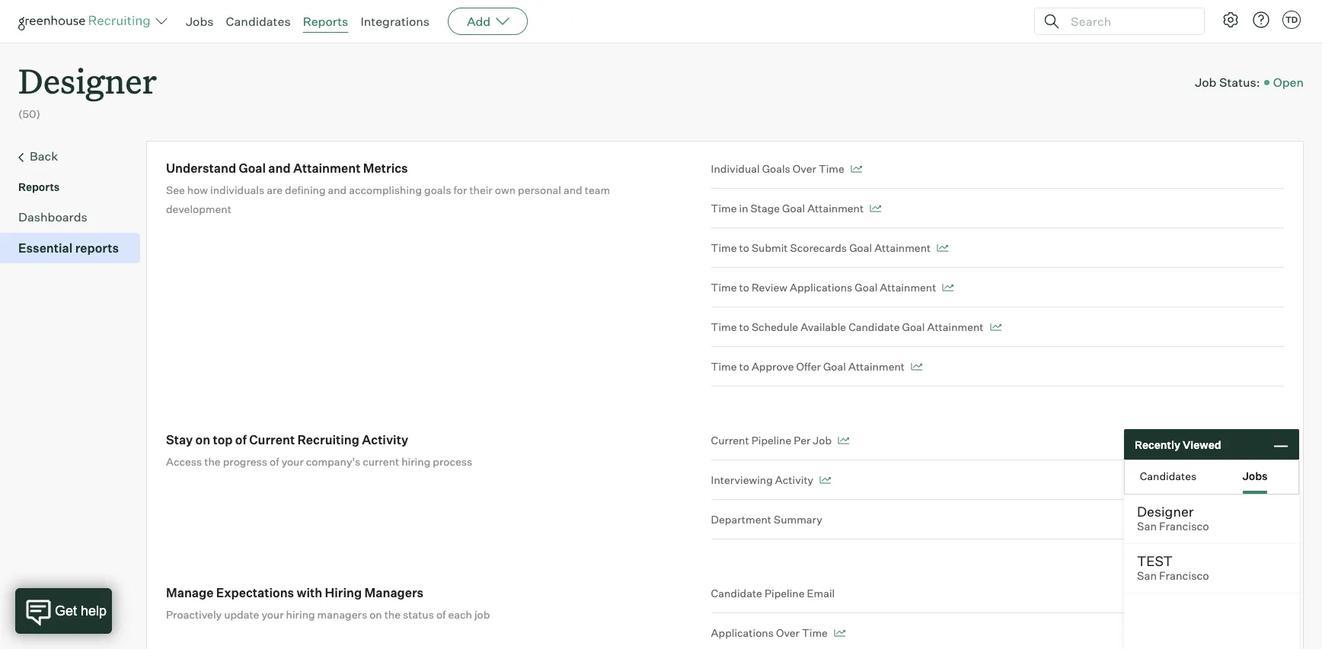Task type: locate. For each thing, give the bounding box(es) containing it.
2 horizontal spatial of
[[436, 609, 446, 622]]

recently
[[1135, 438, 1181, 451]]

1 vertical spatial over
[[776, 627, 800, 640]]

3 to from the top
[[739, 321, 750, 334]]

reports down back
[[18, 181, 60, 194]]

current
[[363, 456, 399, 469]]

icon chart image
[[851, 165, 862, 173], [870, 205, 882, 213], [937, 245, 949, 252], [943, 284, 954, 292], [990, 324, 1001, 332], [911, 364, 923, 371], [838, 437, 849, 445], [820, 477, 831, 485], [834, 630, 846, 638]]

current up interviewing
[[711, 434, 749, 447]]

understand goal and attainment metrics see how individuals are defining and accomplishing goals for their own personal and team development
[[166, 161, 610, 216]]

department summary link
[[711, 501, 1284, 540]]

icon chart image for interviewing activity
[[820, 477, 831, 485]]

1 vertical spatial candidates
[[1140, 470, 1197, 483]]

review
[[752, 281, 788, 294]]

applications
[[790, 281, 853, 294], [711, 627, 774, 640]]

over
[[793, 162, 817, 175], [776, 627, 800, 640]]

jobs
[[186, 14, 214, 29], [1243, 470, 1268, 483]]

and right defining in the left of the page
[[328, 184, 347, 197]]

1 vertical spatial pipeline
[[765, 587, 805, 600]]

of right progress
[[270, 456, 279, 469]]

of left each
[[436, 609, 446, 622]]

designer
[[18, 58, 157, 103], [1137, 504, 1194, 520]]

icon chart image for time to schedule available candidate goal attainment
[[990, 324, 1001, 332]]

current
[[249, 433, 295, 448], [711, 434, 749, 447]]

designer for designer (50)
[[18, 58, 157, 103]]

accomplishing
[[349, 184, 422, 197]]

0 vertical spatial jobs
[[186, 14, 214, 29]]

0 vertical spatial your
[[282, 456, 304, 469]]

own
[[495, 184, 516, 197]]

1 horizontal spatial activity
[[775, 474, 814, 487]]

pipeline left per
[[752, 434, 792, 447]]

time
[[819, 162, 845, 175], [711, 202, 737, 215], [711, 242, 737, 255], [711, 281, 737, 294], [711, 321, 737, 334], [711, 360, 737, 373], [802, 627, 828, 640]]

on inside stay on top of current recruiting activity access the progress of your company's current hiring process
[[195, 433, 210, 448]]

0 vertical spatial of
[[235, 433, 247, 448]]

development
[[166, 203, 231, 216]]

0 vertical spatial pipeline
[[752, 434, 792, 447]]

0 vertical spatial hiring
[[402, 456, 431, 469]]

hiring right current
[[402, 456, 431, 469]]

to for approve
[[739, 360, 750, 373]]

and
[[268, 161, 291, 176], [328, 184, 347, 197], [564, 184, 583, 197]]

your
[[282, 456, 304, 469], [262, 609, 284, 622]]

designer up test
[[1137, 504, 1194, 520]]

time left submit
[[711, 242, 737, 255]]

icon chart image for time to submit scorecards goal attainment
[[937, 245, 949, 252]]

jobs link
[[186, 14, 214, 29]]

applications down the candidate pipeline email
[[711, 627, 774, 640]]

1 vertical spatial on
[[370, 609, 382, 622]]

francisco
[[1160, 520, 1210, 534], [1160, 570, 1210, 584]]

time left 'approve'
[[711, 360, 737, 373]]

0 vertical spatial job
[[1195, 74, 1217, 90]]

to left schedule
[[739, 321, 750, 334]]

on left top
[[195, 433, 210, 448]]

0 vertical spatial francisco
[[1160, 520, 1210, 534]]

0 vertical spatial on
[[195, 433, 210, 448]]

candidates down recently viewed
[[1140, 470, 1197, 483]]

2 vertical spatial of
[[436, 609, 446, 622]]

hiring
[[325, 586, 362, 601]]

0 vertical spatial san
[[1137, 520, 1157, 534]]

individuals
[[210, 184, 264, 197]]

1 san from the top
[[1137, 520, 1157, 534]]

tab list
[[1125, 461, 1299, 494]]

1 vertical spatial san
[[1137, 570, 1157, 584]]

your down expectations at left bottom
[[262, 609, 284, 622]]

access
[[166, 456, 202, 469]]

designer inside designer san francisco
[[1137, 504, 1194, 520]]

francisco inside the test san francisco
[[1160, 570, 1210, 584]]

activity
[[362, 433, 408, 448], [775, 474, 814, 487]]

1 horizontal spatial the
[[384, 609, 401, 622]]

2 san from the top
[[1137, 570, 1157, 584]]

your left company's
[[282, 456, 304, 469]]

1 horizontal spatial on
[[370, 609, 382, 622]]

pipeline left email
[[765, 587, 805, 600]]

1 vertical spatial jobs
[[1243, 470, 1268, 483]]

reports
[[303, 14, 348, 29], [18, 181, 60, 194]]

0 horizontal spatial job
[[813, 434, 832, 447]]

to left submit
[[739, 242, 750, 255]]

francisco inside designer san francisco
[[1160, 520, 1210, 534]]

to left review
[[739, 281, 750, 294]]

hiring
[[402, 456, 431, 469], [286, 609, 315, 622]]

over right goals
[[793, 162, 817, 175]]

current up progress
[[249, 433, 295, 448]]

0 horizontal spatial the
[[204, 456, 221, 469]]

0 vertical spatial candidates
[[226, 14, 291, 29]]

stay
[[166, 433, 193, 448]]

candidates
[[226, 14, 291, 29], [1140, 470, 1197, 483]]

applications over time
[[711, 627, 828, 640]]

job left status:
[[1195, 74, 1217, 90]]

designer link
[[18, 43, 157, 106]]

and up are
[[268, 161, 291, 176]]

san for test
[[1137, 570, 1157, 584]]

0 vertical spatial reports
[[303, 14, 348, 29]]

to left 'approve'
[[739, 360, 750, 373]]

time for time to submit scorecards goal attainment
[[711, 242, 737, 255]]

activity up summary
[[775, 474, 814, 487]]

0 horizontal spatial current
[[249, 433, 295, 448]]

1 francisco from the top
[[1160, 520, 1210, 534]]

integrations link
[[361, 14, 430, 29]]

2 francisco from the top
[[1160, 570, 1210, 584]]

hiring down with
[[286, 609, 315, 622]]

open
[[1273, 74, 1304, 90]]

candidate right available
[[849, 321, 900, 334]]

0 horizontal spatial candidates
[[226, 14, 291, 29]]

0 vertical spatial activity
[[362, 433, 408, 448]]

td button
[[1283, 11, 1301, 29]]

company's
[[306, 456, 360, 469]]

0 horizontal spatial activity
[[362, 433, 408, 448]]

pipeline inside candidate pipeline email link
[[765, 587, 805, 600]]

francisco up the test san francisco
[[1160, 520, 1210, 534]]

1 vertical spatial francisco
[[1160, 570, 1210, 584]]

reports link
[[303, 14, 348, 29]]

td
[[1286, 14, 1298, 25]]

pipeline for manage expectations with hiring managers
[[765, 587, 805, 600]]

1 vertical spatial reports
[[18, 181, 60, 194]]

0 horizontal spatial applications
[[711, 627, 774, 640]]

attainment
[[293, 161, 361, 176], [808, 202, 864, 215], [875, 242, 931, 255], [880, 281, 937, 294], [927, 321, 984, 334], [849, 360, 905, 373]]

to
[[739, 242, 750, 255], [739, 281, 750, 294], [739, 321, 750, 334], [739, 360, 750, 373]]

1 horizontal spatial candidates
[[1140, 470, 1197, 483]]

0 horizontal spatial reports
[[18, 181, 60, 194]]

1 horizontal spatial designer
[[1137, 504, 1194, 520]]

attainment inside understand goal and attainment metrics see how individuals are defining and accomplishing goals for their own personal and team development
[[293, 161, 361, 176]]

1 vertical spatial candidate
[[711, 587, 762, 600]]

san down designer san francisco
[[1137, 570, 1157, 584]]

4 to from the top
[[739, 360, 750, 373]]

0 vertical spatial designer
[[18, 58, 157, 103]]

candidate
[[849, 321, 900, 334], [711, 587, 762, 600]]

test san francisco
[[1137, 553, 1210, 584]]

of right top
[[235, 433, 247, 448]]

0 vertical spatial applications
[[790, 281, 853, 294]]

0 horizontal spatial on
[[195, 433, 210, 448]]

goal
[[239, 161, 266, 176], [782, 202, 805, 215], [849, 242, 872, 255], [855, 281, 878, 294], [902, 321, 925, 334], [823, 360, 846, 373]]

designer down greenhouse recruiting image at the top of the page
[[18, 58, 157, 103]]

over down the candidate pipeline email
[[776, 627, 800, 640]]

time left review
[[711, 281, 737, 294]]

on
[[195, 433, 210, 448], [370, 609, 382, 622]]

francisco down designer san francisco
[[1160, 570, 1210, 584]]

hiring inside stay on top of current recruiting activity access the progress of your company's current hiring process
[[402, 456, 431, 469]]

scorecards
[[790, 242, 847, 255]]

time left schedule
[[711, 321, 737, 334]]

reports right candidates link
[[303, 14, 348, 29]]

of
[[235, 433, 247, 448], [270, 456, 279, 469], [436, 609, 446, 622]]

time right goals
[[819, 162, 845, 175]]

0 vertical spatial candidate
[[849, 321, 900, 334]]

job status:
[[1195, 74, 1261, 90]]

francisco for test
[[1160, 570, 1210, 584]]

san inside designer san francisco
[[1137, 520, 1157, 534]]

test
[[1137, 553, 1173, 570]]

0 horizontal spatial hiring
[[286, 609, 315, 622]]

1 horizontal spatial reports
[[303, 14, 348, 29]]

job
[[1195, 74, 1217, 90], [813, 434, 832, 447]]

san
[[1137, 520, 1157, 534], [1137, 570, 1157, 584]]

goal inside understand goal and attainment metrics see how individuals are defining and accomplishing goals for their own personal and team development
[[239, 161, 266, 176]]

stay on top of current recruiting activity access the progress of your company's current hiring process
[[166, 433, 472, 469]]

candidate up applications over time
[[711, 587, 762, 600]]

viewed
[[1183, 438, 1222, 451]]

the down top
[[204, 456, 221, 469]]

san inside the test san francisco
[[1137, 570, 1157, 584]]

1 vertical spatial the
[[384, 609, 401, 622]]

1 vertical spatial designer
[[1137, 504, 1194, 520]]

your inside the manage expectations with hiring managers proactively update your hiring managers on the status of each job
[[262, 609, 284, 622]]

1 to from the top
[[739, 242, 750, 255]]

0 vertical spatial over
[[793, 162, 817, 175]]

activity up current
[[362, 433, 408, 448]]

1 horizontal spatial of
[[270, 456, 279, 469]]

1 horizontal spatial and
[[328, 184, 347, 197]]

0 horizontal spatial designer
[[18, 58, 157, 103]]

add
[[467, 14, 491, 29]]

1 horizontal spatial applications
[[790, 281, 853, 294]]

0 vertical spatial the
[[204, 456, 221, 469]]

san up test
[[1137, 520, 1157, 534]]

designer (50)
[[18, 58, 157, 121]]

2 to from the top
[[739, 281, 750, 294]]

personal
[[518, 184, 561, 197]]

time for time in stage goal attainment
[[711, 202, 737, 215]]

1 horizontal spatial hiring
[[402, 456, 431, 469]]

1 vertical spatial your
[[262, 609, 284, 622]]

goals
[[762, 162, 791, 175]]

on down managers
[[370, 609, 382, 622]]

and left team
[[564, 184, 583, 197]]

status
[[403, 609, 434, 622]]

job right per
[[813, 434, 832, 447]]

candidates right jobs link
[[226, 14, 291, 29]]

1 horizontal spatial candidate
[[849, 321, 900, 334]]

team
[[585, 184, 610, 197]]

time left in
[[711, 202, 737, 215]]

0 horizontal spatial and
[[268, 161, 291, 176]]

1 vertical spatial hiring
[[286, 609, 315, 622]]

time down email
[[802, 627, 828, 640]]

icon chart image for individual goals over time
[[851, 165, 862, 173]]

1 vertical spatial applications
[[711, 627, 774, 640]]

the down managers
[[384, 609, 401, 622]]

per
[[794, 434, 811, 447]]

1 vertical spatial job
[[813, 434, 832, 447]]

summary
[[774, 514, 823, 527]]

to for submit
[[739, 242, 750, 255]]

the inside stay on top of current recruiting activity access the progress of your company's current hiring process
[[204, 456, 221, 469]]

applications down time to submit scorecards goal attainment in the right of the page
[[790, 281, 853, 294]]

1 horizontal spatial jobs
[[1243, 470, 1268, 483]]



Task type: describe. For each thing, give the bounding box(es) containing it.
in
[[739, 202, 749, 215]]

designer san francisco
[[1137, 504, 1210, 534]]

process
[[433, 456, 472, 469]]

icon chart image for time to review applications goal attainment
[[943, 284, 954, 292]]

interviewing
[[711, 474, 773, 487]]

icon chart image for current pipeline per job
[[838, 437, 849, 445]]

to for schedule
[[739, 321, 750, 334]]

goals
[[424, 184, 451, 197]]

2 horizontal spatial and
[[564, 184, 583, 197]]

configure image
[[1222, 11, 1240, 29]]

available
[[801, 321, 846, 334]]

submit
[[752, 242, 788, 255]]

with
[[297, 586, 322, 601]]

current inside stay on top of current recruiting activity access the progress of your company's current hiring process
[[249, 433, 295, 448]]

time to review applications goal attainment
[[711, 281, 937, 294]]

stage
[[751, 202, 780, 215]]

essential
[[18, 241, 73, 256]]

activity inside stay on top of current recruiting activity access the progress of your company's current hiring process
[[362, 433, 408, 448]]

time to approve offer goal attainment
[[711, 360, 905, 373]]

td button
[[1280, 8, 1304, 32]]

(50)
[[18, 108, 40, 121]]

schedule
[[752, 321, 798, 334]]

designer for designer san francisco
[[1137, 504, 1194, 520]]

job
[[475, 609, 490, 622]]

on inside the manage expectations with hiring managers proactively update your hiring managers on the status of each job
[[370, 609, 382, 622]]

individual goals over time
[[711, 162, 845, 175]]

how
[[187, 184, 208, 197]]

defining
[[285, 184, 326, 197]]

department summary
[[711, 514, 823, 527]]

the inside the manage expectations with hiring managers proactively update your hiring managers on the status of each job
[[384, 609, 401, 622]]

managers
[[365, 586, 424, 601]]

individual
[[711, 162, 760, 175]]

0 horizontal spatial of
[[235, 433, 247, 448]]

top
[[213, 433, 233, 448]]

dashboards link
[[18, 208, 134, 226]]

time for time to review applications goal attainment
[[711, 281, 737, 294]]

candidate pipeline email
[[711, 587, 835, 600]]

back
[[30, 149, 58, 164]]

department
[[711, 514, 772, 527]]

greenhouse recruiting image
[[18, 12, 155, 30]]

understand
[[166, 161, 236, 176]]

interviewing activity
[[711, 474, 814, 487]]

candidate pipeline email link
[[711, 586, 1284, 614]]

each
[[448, 609, 472, 622]]

see
[[166, 184, 185, 197]]

1 horizontal spatial current
[[711, 434, 749, 447]]

time for time to approve offer goal attainment
[[711, 360, 737, 373]]

managers
[[317, 609, 367, 622]]

0 horizontal spatial candidate
[[711, 587, 762, 600]]

email
[[807, 587, 835, 600]]

back link
[[18, 147, 134, 167]]

Search text field
[[1067, 10, 1191, 32]]

time to submit scorecards goal attainment
[[711, 242, 931, 255]]

tab list containing candidates
[[1125, 461, 1299, 494]]

are
[[267, 184, 283, 197]]

francisco for designer
[[1160, 520, 1210, 534]]

to for review
[[739, 281, 750, 294]]

icon chart image for applications over time
[[834, 630, 846, 638]]

for
[[454, 184, 467, 197]]

hiring inside the manage expectations with hiring managers proactively update your hiring managers on the status of each job
[[286, 609, 315, 622]]

1 vertical spatial of
[[270, 456, 279, 469]]

your inside stay on top of current recruiting activity access the progress of your company's current hiring process
[[282, 456, 304, 469]]

expectations
[[216, 586, 294, 601]]

offer
[[796, 360, 821, 373]]

recently viewed
[[1135, 438, 1222, 451]]

pipeline for stay on top of current recruiting activity
[[752, 434, 792, 447]]

icon chart image for time to approve offer goal attainment
[[911, 364, 923, 371]]

current pipeline per job
[[711, 434, 832, 447]]

icon chart image for time in stage goal attainment
[[870, 205, 882, 213]]

essential reports link
[[18, 239, 134, 258]]

essential reports
[[18, 241, 119, 256]]

their
[[470, 184, 493, 197]]

proactively
[[166, 609, 222, 622]]

san for designer
[[1137, 520, 1157, 534]]

progress
[[223, 456, 267, 469]]

1 vertical spatial activity
[[775, 474, 814, 487]]

dashboards
[[18, 210, 87, 225]]

add button
[[448, 8, 528, 35]]

manage
[[166, 586, 214, 601]]

manage expectations with hiring managers proactively update your hiring managers on the status of each job
[[166, 586, 490, 622]]

metrics
[[363, 161, 408, 176]]

of inside the manage expectations with hiring managers proactively update your hiring managers on the status of each job
[[436, 609, 446, 622]]

approve
[[752, 360, 794, 373]]

candidates link
[[226, 14, 291, 29]]

0 horizontal spatial jobs
[[186, 14, 214, 29]]

integrations
[[361, 14, 430, 29]]

1 horizontal spatial job
[[1195, 74, 1217, 90]]

time in stage goal attainment
[[711, 202, 864, 215]]

reports
[[75, 241, 119, 256]]

status:
[[1220, 74, 1261, 90]]

time for time to schedule available candidate goal attainment
[[711, 321, 737, 334]]

update
[[224, 609, 259, 622]]

recruiting
[[297, 433, 360, 448]]

time to schedule available candidate goal attainment
[[711, 321, 984, 334]]



Task type: vqa. For each thing, say whether or not it's contained in the screenshot.
referral in the button
no



